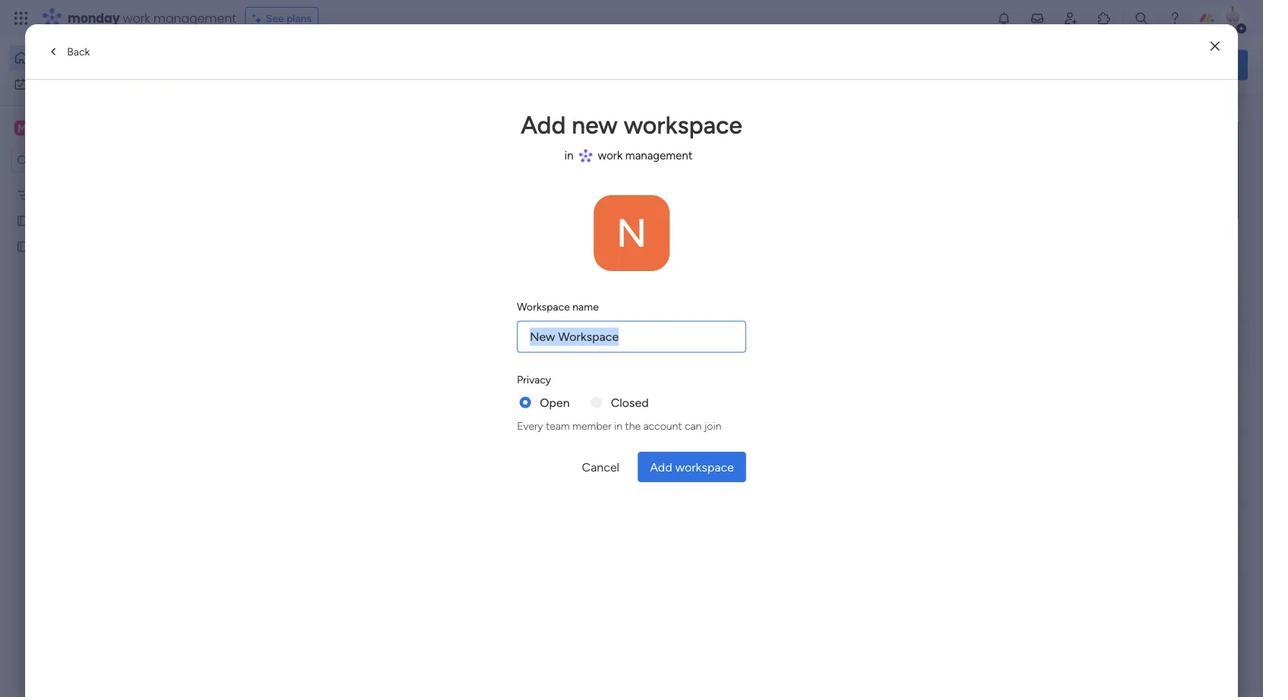 Task type: describe. For each thing, give the bounding box(es) containing it.
boost your workflow in minutes with ready-made templates
[[1029, 237, 1228, 270]]

cancel
[[582, 460, 620, 475]]

apps image
[[1097, 11, 1112, 26]]

home
[[35, 51, 64, 64]]

every
[[517, 420, 543, 433]]

in for every team member in the account can join
[[614, 420, 623, 433]]

select product image
[[14, 11, 29, 26]]

Search in workspace field
[[32, 152, 127, 170]]

search
[[1199, 58, 1236, 72]]

back button
[[37, 40, 98, 64]]

board
[[59, 189, 87, 202]]

monday work management
[[68, 10, 236, 27]]

see
[[266, 12, 284, 25]]

quick search results list box
[[235, 142, 984, 344]]

work inside 'link'
[[520, 303, 543, 316]]

add workspace
[[650, 460, 734, 475]]

management for work management > main workspace
[[545, 303, 608, 316]]

close image
[[1211, 41, 1220, 52]]

well-
[[85, 215, 109, 228]]

privacy
[[517, 373, 551, 386]]

new
[[572, 111, 618, 140]]

privacy element
[[517, 394, 747, 434]]

workspace name heading
[[517, 299, 599, 315]]

my
[[33, 78, 48, 90]]

work right monday
[[123, 10, 150, 27]]

workspace image inside workspace selection element
[[14, 120, 30, 136]]

invite members image
[[1064, 11, 1079, 26]]

minutes
[[1157, 237, 1201, 251]]

santa
[[83, 241, 110, 254]]

templates image image
[[1034, 118, 1235, 223]]

first board
[[36, 189, 87, 202]]

work management > main workspace
[[520, 303, 697, 316]]

in for boost your workflow in minutes with ready-made templates
[[1145, 237, 1154, 251]]

first
[[36, 189, 57, 202]]

and
[[444, 66, 464, 80]]

being
[[109, 215, 135, 228]]

boards,
[[368, 66, 408, 80]]

management for work management
[[626, 149, 693, 163]]

add new workspace heading
[[517, 107, 747, 144]]

the
[[625, 420, 641, 433]]

quick
[[1164, 58, 1196, 72]]

privacy heading
[[517, 372, 551, 388]]

0 vertical spatial management
[[153, 10, 236, 27]]

m
[[18, 122, 27, 135]]

workspace name
[[517, 301, 599, 314]]

main inside workspace selection element
[[35, 121, 62, 135]]

closed
[[611, 396, 649, 410]]

join
[[705, 420, 722, 433]]

home button
[[9, 46, 163, 70]]

help center element
[[1020, 439, 1248, 500]]

see plans button
[[245, 7, 319, 30]]

account
[[644, 420, 682, 433]]

made
[[1065, 255, 1095, 270]]

in inside heading
[[565, 149, 574, 163]]

workspace inside 'heading'
[[624, 111, 743, 140]]

quickly access your recent boards, inbox and workspaces
[[217, 66, 532, 80]]

help image
[[1168, 11, 1183, 26]]

open
[[540, 396, 570, 410]]

secret
[[49, 241, 81, 254]]

🎁 secret santa
[[36, 241, 110, 254]]



Task type: locate. For each thing, give the bounding box(es) containing it.
0 horizontal spatial main
[[35, 121, 62, 135]]

my work
[[33, 78, 74, 90]]

0 horizontal spatial management
[[153, 10, 236, 27]]

1 vertical spatial workspace image
[[594, 195, 670, 271]]

add inside add new workspace 'heading'
[[521, 111, 566, 140]]

list box
[[0, 179, 194, 465]]

workspace inside button
[[676, 460, 734, 475]]

quick search
[[1164, 58, 1236, 72]]

workspace selection element
[[14, 119, 127, 139]]

in left the
[[614, 420, 623, 433]]

inbox image
[[1030, 11, 1045, 26]]

recent
[[329, 66, 365, 80]]

0 horizontal spatial workspace image
[[14, 120, 30, 136]]

add left "new"
[[521, 111, 566, 140]]

ready-
[[1029, 255, 1065, 270]]

public board image
[[16, 214, 30, 228]]

workspace image containing m
[[14, 120, 30, 136]]

in left minutes
[[1145, 237, 1154, 251]]

main inside 'link'
[[620, 303, 643, 316]]

workspace
[[517, 301, 570, 314]]

option
[[0, 182, 194, 185]]

work management > main workspace link
[[494, 154, 725, 325]]

back
[[67, 45, 90, 58]]

workflow
[[1091, 237, 1142, 251]]

0 horizontal spatial in
[[565, 149, 574, 163]]

your left recent
[[301, 66, 326, 80]]

heading
[[517, 144, 747, 168]]

0 vertical spatial in
[[565, 149, 574, 163]]

main right the >
[[620, 303, 643, 316]]

public board image
[[16, 240, 30, 254]]

your up made
[[1064, 237, 1089, 251]]

2 horizontal spatial management
[[626, 149, 693, 163]]

2 horizontal spatial in
[[1145, 237, 1154, 251]]

your
[[301, 66, 326, 80], [1064, 237, 1089, 251]]

every team member in the account can join
[[517, 420, 722, 433]]

add down the account
[[650, 460, 673, 475]]

1 horizontal spatial management
[[545, 303, 608, 316]]

0 vertical spatial main
[[35, 121, 62, 135]]

in
[[565, 149, 574, 163], [1145, 237, 1154, 251], [614, 420, 623, 433]]

employee
[[36, 215, 83, 228]]

notifications image
[[997, 11, 1012, 26]]

management inside 'link'
[[545, 303, 608, 316]]

1 vertical spatial your
[[1064, 237, 1089, 251]]

search everything image
[[1134, 11, 1150, 26]]

see plans
[[266, 12, 312, 25]]

in down "new"
[[565, 149, 574, 163]]

work
[[123, 10, 150, 27], [51, 78, 74, 90], [598, 149, 623, 163], [520, 303, 543, 316]]

main
[[35, 121, 62, 135], [620, 303, 643, 316]]

workspace up search in workspace 'field'
[[65, 121, 125, 135]]

1 vertical spatial add
[[650, 460, 673, 475]]

add for add new workspace
[[521, 111, 566, 140]]

quickly
[[217, 66, 258, 80]]

2 vertical spatial management
[[545, 303, 608, 316]]

add
[[521, 111, 566, 140], [650, 460, 673, 475]]

2 vertical spatial in
[[614, 420, 623, 433]]

quick search button
[[1139, 50, 1248, 80]]

work inside heading
[[598, 149, 623, 163]]

templates
[[1098, 255, 1153, 270]]

management inside heading
[[626, 149, 693, 163]]

your inside boost your workflow in minutes with ready-made templates
[[1064, 237, 1089, 251]]

access
[[261, 66, 298, 80]]

0 vertical spatial workspace image
[[14, 120, 30, 136]]

n button
[[594, 195, 670, 271]]

workspace image
[[14, 120, 30, 136], [594, 195, 670, 271]]

work right my
[[51, 78, 74, 90]]

workspaces
[[467, 66, 532, 80]]

inbox
[[411, 66, 441, 80]]

workspace up workspace name field
[[645, 303, 697, 316]]

workspace down join in the bottom of the page
[[676, 460, 734, 475]]

join a webinar element
[[1020, 512, 1248, 573]]

employee well-being survey
[[36, 215, 169, 228]]

heading containing in
[[517, 144, 747, 168]]

plans
[[287, 12, 312, 25]]

can
[[685, 420, 702, 433]]

closed button
[[611, 394, 649, 412]]

getting started element
[[1020, 366, 1248, 427]]

in inside privacy element
[[614, 420, 623, 433]]

my work button
[[9, 72, 163, 96]]

>
[[611, 303, 617, 316]]

🎁
[[36, 241, 46, 254]]

Workspace name field
[[517, 321, 747, 353]]

workspace
[[624, 111, 743, 140], [65, 121, 125, 135], [645, 303, 697, 316], [676, 460, 734, 475]]

monday
[[68, 10, 120, 27]]

list box containing first board
[[0, 179, 194, 465]]

0 horizontal spatial your
[[301, 66, 326, 80]]

work management
[[598, 149, 693, 163]]

work inside button
[[51, 78, 74, 90]]

ruby anderson image
[[1221, 6, 1245, 30]]

in inside boost your workflow in minutes with ready-made templates
[[1145, 237, 1154, 251]]

1 horizontal spatial main
[[620, 303, 643, 316]]

management
[[153, 10, 236, 27], [626, 149, 693, 163], [545, 303, 608, 316]]

0 vertical spatial your
[[301, 66, 326, 80]]

1 vertical spatial main
[[620, 303, 643, 316]]

workspace up work management
[[624, 111, 743, 140]]

add inside add workspace button
[[650, 460, 673, 475]]

workspace inside 'link'
[[645, 303, 697, 316]]

main workspace
[[35, 121, 125, 135]]

work left name
[[520, 303, 543, 316]]

team
[[546, 420, 570, 433]]

add workspace button
[[638, 452, 747, 483]]

boost
[[1029, 237, 1061, 251]]

open button
[[540, 394, 570, 412]]

0 vertical spatial add
[[521, 111, 566, 140]]

1 horizontal spatial workspace image
[[594, 195, 670, 271]]

add for add workspace
[[650, 460, 673, 475]]

n
[[617, 209, 647, 257]]

workspace image containing n
[[594, 195, 670, 271]]

work down "new"
[[598, 149, 623, 163]]

name
[[573, 301, 599, 314]]

1 vertical spatial management
[[626, 149, 693, 163]]

1 horizontal spatial in
[[614, 420, 623, 433]]

1 horizontal spatial add
[[650, 460, 673, 475]]

survey
[[138, 215, 169, 228]]

main right the m
[[35, 121, 62, 135]]

with
[[1204, 237, 1228, 251]]

0 horizontal spatial add
[[521, 111, 566, 140]]

cancel button
[[570, 452, 632, 483]]

1 horizontal spatial your
[[1064, 237, 1089, 251]]

member
[[573, 420, 612, 433]]

1 vertical spatial in
[[1145, 237, 1154, 251]]

add new workspace
[[521, 111, 743, 140]]



Task type: vqa. For each thing, say whether or not it's contained in the screenshot.
App in the top of the page
no



